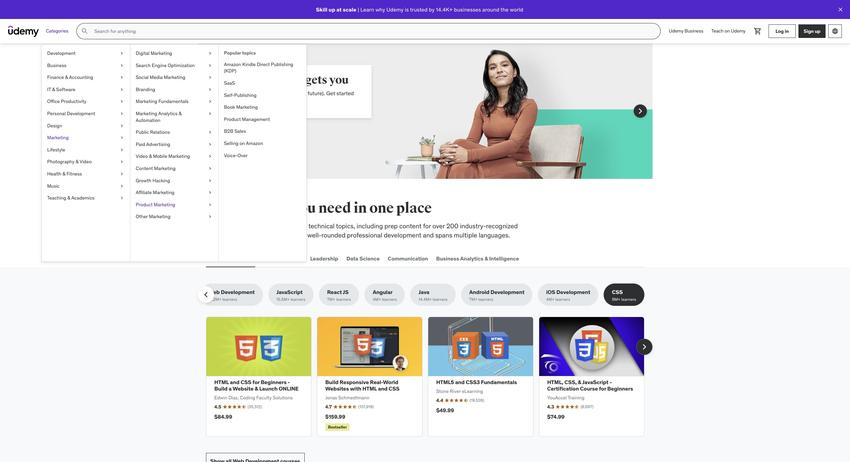 Task type: vqa. For each thing, say whether or not it's contained in the screenshot.
let's
no



Task type: describe. For each thing, give the bounding box(es) containing it.
& left mobile
[[149, 154, 152, 160]]

marketing inside marketing analytics & automation
[[136, 111, 157, 117]]

1 horizontal spatial amazon
[[246, 141, 263, 147]]

prep
[[385, 222, 398, 230]]

learning
[[230, 73, 279, 87]]

website
[[233, 386, 254, 393]]

udemy business
[[669, 28, 703, 34]]

by
[[429, 6, 435, 13]]

development for android development 7m+ learners
[[491, 289, 525, 296]]

academics
[[71, 195, 95, 201]]

xsmall image for office productivity
[[119, 99, 125, 105]]

9m+
[[612, 297, 621, 303]]

public relations
[[136, 129, 170, 135]]

html inside the build responsive real-world websites with html and css
[[363, 386, 377, 393]]

product for product management
[[224, 116, 241, 122]]

management
[[242, 116, 270, 122]]

development for personal development
[[67, 111, 95, 117]]

xsmall image for health & fitness
[[119, 171, 125, 178]]

business link
[[42, 60, 130, 72]]

web development 12.2m+ learners
[[208, 289, 255, 303]]

supports
[[280, 231, 306, 240]]

& inside button
[[485, 255, 488, 262]]

xsmall image for teaching & academics
[[119, 195, 125, 202]]

0 vertical spatial skills
[[253, 200, 289, 217]]

xsmall image for public relations
[[207, 129, 213, 136]]

beginners inside html, css, & javascript - certification course for beginners
[[607, 386, 633, 393]]

xsmall image for marketing fundamentals
[[207, 99, 213, 105]]

affiliate marketing
[[136, 190, 174, 196]]

marketing analytics & automation
[[136, 111, 182, 123]]

business for business
[[47, 62, 66, 68]]

businesses
[[454, 6, 481, 13]]

marketing up lifestyle
[[47, 135, 69, 141]]

for inside html, css, & javascript - certification course for beginners
[[599, 386, 606, 393]]

teaching & academics
[[47, 195, 95, 201]]

self-publishing link
[[219, 89, 307, 102]]

marketing down paid advertising link
[[168, 154, 190, 160]]

for inside covering critical workplace skills to technical topics, including prep content for over 200 industry-recognized certifications, our catalog supports well-rounded professional development and spans multiple languages.
[[423, 222, 431, 230]]

development for ios development 4m+ learners
[[557, 289, 590, 296]]

teaching
[[47, 195, 66, 201]]

& inside html and css for beginners - build a website & launch online
[[255, 386, 258, 393]]

carousel element containing learning that gets you
[[198, 43, 653, 179]]

it & software
[[47, 86, 75, 93]]

marketing up product management
[[236, 104, 258, 110]]

one
[[369, 200, 394, 217]]

udemy image
[[8, 25, 39, 37]]

angular 4m+ learners
[[373, 289, 397, 303]]

xsmall image for branding
[[207, 86, 213, 93]]

html inside html and css for beginners - build a website & launch online
[[214, 379, 229, 386]]

you for gets
[[329, 73, 349, 87]]

submit search image
[[81, 27, 89, 35]]

responsive
[[340, 379, 369, 386]]

html and css for beginners - build a website & launch online link
[[214, 379, 299, 393]]

& right health
[[62, 171, 65, 177]]

learners inside android development 7m+ learners
[[479, 297, 493, 303]]

up for skill
[[329, 6, 335, 13]]

public
[[136, 129, 149, 135]]

paid advertising link
[[130, 139, 218, 151]]

angular
[[373, 289, 393, 296]]

it for it certifications
[[262, 255, 266, 262]]

java 14.4m+ learners
[[419, 289, 448, 303]]

b2b sales link
[[219, 126, 307, 138]]

you for skills
[[292, 200, 316, 217]]

search engine optimization
[[136, 62, 195, 68]]

up for sign
[[815, 28, 821, 34]]

health
[[47, 171, 61, 177]]

sign up
[[804, 28, 821, 34]]

saas link
[[219, 77, 307, 89]]

development link
[[42, 48, 130, 60]]

shopping cart with 0 items image
[[754, 27, 762, 35]]

7m+ for android development
[[469, 297, 478, 303]]

social media marketing link
[[130, 72, 218, 84]]

course
[[580, 386, 598, 393]]

xsmall image for video & mobile marketing
[[207, 154, 213, 160]]

communication button
[[386, 251, 429, 267]]

14.4k+
[[436, 6, 453, 13]]

analytics for marketing
[[158, 111, 178, 117]]

office
[[47, 99, 60, 105]]

& up office
[[52, 86, 55, 93]]

learners inside react js 7m+ learners
[[336, 297, 351, 303]]

1 horizontal spatial video
[[136, 154, 148, 160]]

self-publishing
[[224, 92, 257, 98]]

xsmall image for search engine optimization
[[207, 62, 213, 69]]

personal development link
[[42, 108, 130, 120]]

xsmall image for development
[[119, 50, 125, 57]]

book marketing
[[224, 104, 258, 110]]

product marketing
[[136, 202, 175, 208]]

teach
[[712, 28, 724, 34]]

choose a language image
[[832, 28, 839, 35]]

learners inside ios development 4m+ learners
[[556, 297, 570, 303]]

selling on amazon link
[[219, 138, 307, 150]]

skill
[[316, 6, 327, 13]]

automation
[[136, 117, 160, 123]]

world
[[383, 379, 398, 386]]

all
[[206, 200, 226, 217]]

html, css, & javascript - certification course for beginners link
[[547, 379, 633, 393]]

14.4m+
[[419, 297, 432, 303]]

html5 and css3 fundamentals
[[436, 379, 517, 386]]

learning that gets you skills for your present (and your future). get started with us.
[[230, 73, 354, 104]]

xsmall image for finance & accounting
[[119, 74, 125, 81]]

search
[[136, 62, 151, 68]]

learners inside javascript 15.5m+ learners
[[291, 297, 305, 303]]

publishing inside amazon kindle direct publishing (kdp)
[[271, 61, 293, 67]]

xsmall image for lifestyle
[[119, 147, 125, 154]]

css 9m+ learners
[[612, 289, 636, 303]]

& right the finance at left
[[65, 74, 68, 81]]

self-
[[224, 92, 234, 98]]

skills
[[230, 90, 243, 97]]

xsmall image for marketing analytics & automation
[[207, 111, 213, 117]]

fitness
[[66, 171, 82, 177]]

ios development 4m+ learners
[[546, 289, 590, 303]]

1 vertical spatial next image
[[639, 342, 650, 353]]

with inside learning that gets you skills for your present (and your future). get started with us.
[[230, 98, 241, 104]]

it for it & software
[[47, 86, 51, 93]]

learn
[[361, 6, 374, 13]]

javascript inside javascript 15.5m+ learners
[[277, 289, 303, 296]]

previous image for carousel element containing learning that gets you
[[205, 106, 215, 117]]

1 your from the left
[[253, 90, 263, 97]]

2 your from the left
[[296, 90, 306, 97]]

popular
[[224, 50, 241, 56]]

& inside marketing analytics & automation
[[179, 111, 182, 117]]

amazon kindle direct publishing (kdp) link
[[219, 59, 307, 77]]

categories
[[46, 28, 68, 34]]

skill up at scale | learn why udemy is trusted by 14.4k+ businesses around the world
[[316, 6, 523, 13]]

search engine optimization link
[[130, 60, 218, 72]]

html5
[[436, 379, 454, 386]]

it certifications button
[[261, 251, 303, 267]]

& inside html, css, & javascript - certification course for beginners
[[578, 379, 581, 386]]

all the skills you need in one place
[[206, 200, 432, 217]]

learners inside java 14.4m+ learners
[[433, 297, 448, 303]]

product for product marketing
[[136, 202, 153, 208]]

xsmall image for content marketing
[[207, 166, 213, 172]]

branding
[[136, 86, 155, 93]]

web development button
[[206, 251, 255, 267]]

Search for anything text field
[[93, 25, 652, 37]]

multiple
[[454, 231, 477, 240]]

data science
[[346, 255, 380, 262]]

music link
[[42, 180, 130, 193]]

1 horizontal spatial the
[[501, 6, 509, 13]]

content marketing
[[136, 166, 176, 172]]

need
[[319, 200, 351, 217]]

launch
[[259, 386, 278, 393]]

design
[[47, 123, 62, 129]]

topics
[[242, 50, 256, 56]]

0 horizontal spatial in
[[354, 200, 367, 217]]

marketing analytics & automation link
[[130, 108, 218, 127]]

0 horizontal spatial video
[[80, 159, 92, 165]]

us.
[[242, 98, 249, 104]]



Task type: locate. For each thing, give the bounding box(es) containing it.
xsmall image for business
[[119, 62, 125, 69]]

content marketing link
[[130, 163, 218, 175]]

development down certifications,
[[220, 255, 254, 262]]

0 horizontal spatial -
[[288, 379, 290, 386]]

udemy business link
[[665, 23, 708, 39]]

skills up workplace
[[253, 200, 289, 217]]

on for udemy
[[725, 28, 730, 34]]

0 horizontal spatial 7m+
[[327, 297, 335, 303]]

photography & video
[[47, 159, 92, 165]]

2 4m+ from the left
[[546, 297, 555, 303]]

1 vertical spatial business
[[47, 62, 66, 68]]

product down affiliate
[[136, 202, 153, 208]]

business analytics & intelligence button
[[435, 251, 520, 267]]

& right teaching
[[67, 195, 70, 201]]

1 vertical spatial with
[[350, 386, 361, 393]]

previous image inside carousel element
[[205, 106, 215, 117]]

the up critical on the left top of the page
[[228, 200, 250, 217]]

web development
[[207, 255, 254, 262]]

0 horizontal spatial it
[[47, 86, 51, 93]]

teaching & academics link
[[42, 193, 130, 205]]

product management link
[[219, 114, 307, 126]]

affiliate
[[136, 190, 152, 196]]

development down categories dropdown button
[[47, 50, 76, 56]]

marketing down branding
[[136, 99, 157, 105]]

xsmall image inside paid advertising link
[[207, 141, 213, 148]]

3 learners from the left
[[336, 297, 351, 303]]

business left teach
[[685, 28, 703, 34]]

0 vertical spatial up
[[329, 6, 335, 13]]

1 horizontal spatial you
[[329, 73, 349, 87]]

on right selling
[[240, 141, 245, 147]]

xsmall image for marketing
[[119, 135, 125, 141]]

1 vertical spatial up
[[815, 28, 821, 34]]

0 vertical spatial with
[[230, 98, 241, 104]]

xsmall image inside photography & video link
[[119, 159, 125, 166]]

web down certifications,
[[207, 255, 219, 262]]

you up "started"
[[329, 73, 349, 87]]

1 vertical spatial on
[[240, 141, 245, 147]]

digital marketing
[[136, 50, 172, 56]]

html left the website at the bottom of the page
[[214, 379, 229, 386]]

other marketing
[[136, 214, 170, 220]]

1 horizontal spatial analytics
[[460, 255, 484, 262]]

amazon kindle direct publishing (kdp)
[[224, 61, 293, 74]]

for up us.
[[245, 90, 251, 97]]

with right websites
[[350, 386, 361, 393]]

development for web development 12.2m+ learners
[[221, 289, 255, 296]]

with inside the build responsive real-world websites with html and css
[[350, 386, 361, 393]]

build responsive real-world websites with html and css link
[[325, 379, 400, 393]]

close image
[[837, 6, 844, 13]]

beginners right "course"
[[607, 386, 633, 393]]

1 vertical spatial it
[[262, 255, 266, 262]]

for right "course"
[[599, 386, 606, 393]]

marketing down product marketing
[[149, 214, 170, 220]]

development down office productivity link at the top left of the page
[[67, 111, 95, 117]]

development inside web development 12.2m+ learners
[[221, 289, 255, 296]]

4m+ down the ios
[[546, 297, 555, 303]]

beginners inside html and css for beginners - build a website & launch online
[[261, 379, 287, 386]]

6 learners from the left
[[479, 297, 493, 303]]

marketing down hacking
[[153, 190, 174, 196]]

xsmall image
[[119, 50, 125, 57], [119, 74, 125, 81], [207, 86, 213, 93], [119, 99, 125, 105], [207, 99, 213, 105], [207, 111, 213, 117], [119, 135, 125, 141], [207, 141, 213, 148], [119, 147, 125, 154], [207, 154, 213, 160], [119, 159, 125, 166], [207, 166, 213, 172], [119, 171, 125, 178], [119, 195, 125, 202], [207, 202, 213, 209]]

xsmall image inside search engine optimization "link"
[[207, 62, 213, 69]]

xsmall image inside social media marketing link
[[207, 74, 213, 81]]

office productivity link
[[42, 96, 130, 108]]

2 7m+ from the left
[[469, 297, 478, 303]]

for right the a on the left bottom of the page
[[253, 379, 260, 386]]

fundamentals down branding link
[[158, 99, 189, 105]]

up left at
[[329, 6, 335, 13]]

1 horizontal spatial beginners
[[607, 386, 633, 393]]

xsmall image inside music link
[[119, 183, 125, 190]]

0 vertical spatial product
[[224, 116, 241, 122]]

0 vertical spatial business
[[685, 28, 703, 34]]

marketing up engine at the left top of the page
[[151, 50, 172, 56]]

learners inside 'css 9m+ learners'
[[622, 297, 636, 303]]

1 vertical spatial in
[[354, 200, 367, 217]]

spans
[[435, 231, 452, 240]]

world
[[510, 6, 523, 13]]

0 vertical spatial carousel element
[[198, 43, 653, 179]]

in right log
[[785, 28, 789, 34]]

0 vertical spatial web
[[207, 255, 219, 262]]

1 vertical spatial skills
[[285, 222, 300, 230]]

xsmall image for photography & video
[[119, 159, 125, 166]]

for left over
[[423, 222, 431, 230]]

certifications
[[268, 255, 302, 262]]

you up to
[[292, 200, 316, 217]]

1 horizontal spatial html
[[363, 386, 377, 393]]

business inside button
[[436, 255, 459, 262]]

development up 12.2m+
[[221, 289, 255, 296]]

- right launch
[[288, 379, 290, 386]]

marketing down search engine optimization "link"
[[164, 74, 185, 81]]

carousel element containing html and css for beginners - build a website & launch online
[[206, 317, 653, 438]]

amazon down b2b sales link
[[246, 141, 263, 147]]

analytics for business
[[460, 255, 484, 262]]

it left certifications
[[262, 255, 266, 262]]

web inside web development 12.2m+ learners
[[208, 289, 220, 296]]

build inside the build responsive real-world websites with html and css
[[325, 379, 339, 386]]

publishing up the that
[[271, 61, 293, 67]]

on for amazon
[[240, 141, 245, 147]]

xsmall image inside lifestyle link
[[119, 147, 125, 154]]

marketing down affiliate marketing link
[[154, 202, 175, 208]]

certifications,
[[206, 231, 245, 240]]

web up 12.2m+
[[208, 289, 220, 296]]

voice-over link
[[219, 150, 307, 162]]

content
[[399, 222, 422, 230]]

1 vertical spatial product
[[136, 202, 153, 208]]

css right the real-
[[389, 386, 400, 393]]

xsmall image for affiliate marketing
[[207, 190, 213, 196]]

the left world in the top right of the page
[[501, 6, 509, 13]]

business for business analytics & intelligence
[[436, 255, 459, 262]]

css right the a on the left bottom of the page
[[241, 379, 251, 386]]

xsmall image for growth hacking
[[207, 178, 213, 184]]

your
[[253, 90, 263, 97], [296, 90, 306, 97]]

xsmall image inside health & fitness link
[[119, 171, 125, 178]]

xsmall image inside teaching & academics link
[[119, 195, 125, 202]]

1 horizontal spatial product
[[224, 116, 241, 122]]

xsmall image inside 'product marketing' link
[[207, 202, 213, 209]]

leadership button
[[309, 251, 340, 267]]

4m+ down angular at the bottom left of page
[[373, 297, 381, 303]]

(kdp)
[[224, 68, 236, 74]]

0 horizontal spatial with
[[230, 98, 241, 104]]

data science button
[[345, 251, 381, 267]]

for inside html and css for beginners - build a website & launch online
[[253, 379, 260, 386]]

on right teach
[[725, 28, 730, 34]]

product up b2b sales
[[224, 116, 241, 122]]

topic filters element
[[198, 284, 644, 307]]

development inside development link
[[47, 50, 76, 56]]

it & software link
[[42, 84, 130, 96]]

css inside the build responsive real-world websites with html and css
[[389, 386, 400, 393]]

1 horizontal spatial in
[[785, 28, 789, 34]]

previous image for topic filters element on the bottom of the page
[[200, 290, 211, 301]]

1 horizontal spatial publishing
[[271, 61, 293, 67]]

fundamentals inside carousel element
[[481, 379, 517, 386]]

content
[[136, 166, 153, 172]]

scale
[[343, 6, 356, 13]]

it up office
[[47, 86, 51, 93]]

you inside learning that gets you skills for your present (and your future). get started with us.
[[329, 73, 349, 87]]

and inside html and css for beginners - build a website & launch online
[[230, 379, 239, 386]]

0 horizontal spatial the
[[228, 200, 250, 217]]

web for web development
[[207, 255, 219, 262]]

amazon up (kdp)
[[224, 61, 241, 67]]

& right css,
[[578, 379, 581, 386]]

rounded
[[322, 231, 346, 240]]

around
[[483, 6, 500, 13]]

0 vertical spatial the
[[501, 6, 509, 13]]

digital
[[136, 50, 150, 56]]

xsmall image inside 'marketing analytics & automation' link
[[207, 111, 213, 117]]

development for web development
[[220, 255, 254, 262]]

0 horizontal spatial product
[[136, 202, 153, 208]]

analytics down marketing fundamentals
[[158, 111, 178, 117]]

0 vertical spatial next image
[[635, 106, 646, 117]]

xsmall image inside personal development link
[[119, 111, 125, 117]]

a
[[229, 386, 232, 393]]

skills inside covering critical workplace skills to technical topics, including prep content for over 200 industry-recognized certifications, our catalog supports well-rounded professional development and spans multiple languages.
[[285, 222, 300, 230]]

1 vertical spatial analytics
[[460, 255, 484, 262]]

js
[[343, 289, 349, 296]]

build inside html and css for beginners - build a website & launch online
[[214, 386, 228, 393]]

0 horizontal spatial business
[[47, 62, 66, 68]]

development inside personal development link
[[67, 111, 95, 117]]

finance & accounting link
[[42, 72, 130, 84]]

xsmall image inside business link
[[119, 62, 125, 69]]

skills up supports
[[285, 222, 300, 230]]

paid advertising
[[136, 141, 170, 148]]

critical
[[233, 222, 253, 230]]

2 horizontal spatial business
[[685, 28, 703, 34]]

0 vertical spatial fundamentals
[[158, 99, 189, 105]]

1 horizontal spatial javascript
[[582, 379, 609, 386]]

0 vertical spatial analytics
[[158, 111, 178, 117]]

selling on amazon
[[224, 141, 263, 147]]

your right (and
[[296, 90, 306, 97]]

xsmall image inside growth hacking link
[[207, 178, 213, 184]]

0 horizontal spatial build
[[214, 386, 228, 393]]

0 vertical spatial amazon
[[224, 61, 241, 67]]

1 horizontal spatial with
[[350, 386, 361, 393]]

marketing up automation
[[136, 111, 157, 117]]

7m+ inside android development 7m+ learners
[[469, 297, 478, 303]]

previous image
[[205, 106, 215, 117], [200, 290, 211, 301]]

15.5m+
[[277, 297, 290, 303]]

marketing down video & mobile marketing
[[154, 166, 176, 172]]

carousel element
[[198, 43, 653, 179], [206, 317, 653, 438]]

0 horizontal spatial 4m+
[[373, 297, 381, 303]]

7 learners from the left
[[556, 297, 570, 303]]

product marketing element
[[218, 45, 307, 262]]

1 vertical spatial web
[[208, 289, 220, 296]]

business down spans
[[436, 255, 459, 262]]

it inside button
[[262, 255, 266, 262]]

1 horizontal spatial on
[[725, 28, 730, 34]]

web inside button
[[207, 255, 219, 262]]

amazon
[[224, 61, 241, 67], [246, 141, 263, 147]]

1 horizontal spatial -
[[610, 379, 612, 386]]

7m+ for react js
[[327, 297, 335, 303]]

css,
[[565, 379, 577, 386]]

0 horizontal spatial fundamentals
[[158, 99, 189, 105]]

personal
[[47, 111, 66, 117]]

- inside html, css, & javascript - certification course for beginners
[[610, 379, 612, 386]]

& left launch
[[255, 386, 258, 393]]

amazon inside amazon kindle direct publishing (kdp)
[[224, 61, 241, 67]]

1 horizontal spatial fundamentals
[[481, 379, 517, 386]]

it
[[47, 86, 51, 93], [262, 255, 266, 262]]

css inside 'css 9m+ learners'
[[612, 289, 623, 296]]

& left intelligence
[[485, 255, 488, 262]]

0 horizontal spatial on
[[240, 141, 245, 147]]

analytics down multiple
[[460, 255, 484, 262]]

xsmall image inside digital marketing link
[[207, 50, 213, 57]]

4m+
[[373, 297, 381, 303], [546, 297, 555, 303]]

1 horizontal spatial it
[[262, 255, 266, 262]]

0 vertical spatial publishing
[[271, 61, 293, 67]]

accounting
[[69, 74, 93, 81]]

1 - from the left
[[288, 379, 290, 386]]

8 learners from the left
[[622, 297, 636, 303]]

workplace
[[254, 222, 284, 230]]

learners inside angular 4m+ learners
[[382, 297, 397, 303]]

android
[[469, 289, 490, 296]]

html, css, & javascript - certification course for beginners
[[547, 379, 633, 393]]

0 vertical spatial it
[[47, 86, 51, 93]]

0 vertical spatial javascript
[[277, 289, 303, 296]]

0 horizontal spatial analytics
[[158, 111, 178, 117]]

video down the paid
[[136, 154, 148, 160]]

growth
[[136, 178, 151, 184]]

development inside ios development 4m+ learners
[[557, 289, 590, 296]]

1 learners from the left
[[222, 297, 237, 303]]

your down saas link
[[253, 90, 263, 97]]

fundamentals right css3
[[481, 379, 517, 386]]

1 4m+ from the left
[[373, 297, 381, 303]]

xsmall image for it & software
[[119, 86, 125, 93]]

on
[[725, 28, 730, 34], [240, 141, 245, 147]]

0 horizontal spatial amazon
[[224, 61, 241, 67]]

with down skills on the top left of page
[[230, 98, 241, 104]]

xsmall image inside other marketing link
[[207, 214, 213, 221]]

sign
[[804, 28, 814, 34]]

0 vertical spatial previous image
[[205, 106, 215, 117]]

7m+ down android
[[469, 297, 478, 303]]

1 horizontal spatial business
[[436, 255, 459, 262]]

- inside html and css for beginners - build a website & launch online
[[288, 379, 290, 386]]

0 horizontal spatial beginners
[[261, 379, 287, 386]]

lifestyle
[[47, 147, 65, 153]]

photography
[[47, 159, 74, 165]]

recognized
[[486, 222, 518, 230]]

7m+ inside react js 7m+ learners
[[327, 297, 335, 303]]

0 horizontal spatial your
[[253, 90, 263, 97]]

4m+ inside ios development 4m+ learners
[[546, 297, 555, 303]]

xsmall image for social media marketing
[[207, 74, 213, 81]]

1 vertical spatial fundamentals
[[481, 379, 517, 386]]

xsmall image for design
[[119, 123, 125, 129]]

xsmall image for personal development
[[119, 111, 125, 117]]

xsmall image for music
[[119, 183, 125, 190]]

1 7m+ from the left
[[327, 297, 335, 303]]

xsmall image inside office productivity link
[[119, 99, 125, 105]]

(and
[[284, 90, 295, 97]]

1 horizontal spatial 4m+
[[546, 297, 555, 303]]

1 vertical spatial amazon
[[246, 141, 263, 147]]

the
[[501, 6, 509, 13], [228, 200, 250, 217]]

- right "course"
[[610, 379, 612, 386]]

1 horizontal spatial up
[[815, 28, 821, 34]]

2 learners from the left
[[291, 297, 305, 303]]

photography & video link
[[42, 156, 130, 168]]

5 learners from the left
[[433, 297, 448, 303]]

present
[[264, 90, 283, 97]]

on inside 'product marketing' element
[[240, 141, 245, 147]]

1 vertical spatial the
[[228, 200, 250, 217]]

xsmall image inside public relations link
[[207, 129, 213, 136]]

development right the ios
[[557, 289, 590, 296]]

previous image inside topic filters element
[[200, 290, 211, 301]]

xsmall image inside content marketing link
[[207, 166, 213, 172]]

xsmall image inside finance & accounting link
[[119, 74, 125, 81]]

intelligence
[[489, 255, 519, 262]]

xsmall image inside development link
[[119, 50, 125, 57]]

1 vertical spatial carousel element
[[206, 317, 653, 438]]

selling
[[224, 141, 239, 147]]

2 - from the left
[[610, 379, 612, 386]]

1 vertical spatial previous image
[[200, 290, 211, 301]]

1 horizontal spatial css
[[389, 386, 400, 393]]

and inside the build responsive real-world websites with html and css
[[378, 386, 388, 393]]

xsmall image for other marketing
[[207, 214, 213, 221]]

place
[[396, 200, 432, 217]]

4m+ inside angular 4m+ learners
[[373, 297, 381, 303]]

hacking
[[153, 178, 170, 184]]

development inside android development 7m+ learners
[[491, 289, 525, 296]]

1 horizontal spatial 7m+
[[469, 297, 478, 303]]

0 horizontal spatial you
[[292, 200, 316, 217]]

b2b sales
[[224, 128, 246, 135]]

product management
[[224, 116, 270, 122]]

future).
[[308, 90, 325, 97]]

web
[[207, 255, 219, 262], [208, 289, 220, 296]]

why
[[376, 6, 385, 13]]

javascript inside html, css, & javascript - certification course for beginners
[[582, 379, 609, 386]]

learners inside web development 12.2m+ learners
[[222, 297, 237, 303]]

and inside covering critical workplace skills to technical topics, including prep content for over 200 industry-recognized certifications, our catalog supports well-rounded professional development and spans multiple languages.
[[423, 231, 434, 240]]

0 horizontal spatial udemy
[[387, 6, 404, 13]]

xsmall image inside design link
[[119, 123, 125, 129]]

development inside web development button
[[220, 255, 254, 262]]

xsmall image inside affiliate marketing link
[[207, 190, 213, 196]]

xsmall image inside "marketing fundamentals" link
[[207, 99, 213, 105]]

mobile
[[153, 154, 167, 160]]

1 vertical spatial javascript
[[582, 379, 609, 386]]

& up fitness
[[76, 159, 79, 165]]

1 horizontal spatial udemy
[[669, 28, 684, 34]]

1 vertical spatial you
[[292, 200, 316, 217]]

business up the finance at left
[[47, 62, 66, 68]]

analytics inside marketing analytics & automation
[[158, 111, 178, 117]]

branding link
[[130, 84, 218, 96]]

0 horizontal spatial up
[[329, 6, 335, 13]]

xsmall image inside it & software link
[[119, 86, 125, 93]]

beginners right the website at the bottom of the page
[[261, 379, 287, 386]]

html left world
[[363, 386, 377, 393]]

xsmall image inside branding link
[[207, 86, 213, 93]]

1 horizontal spatial build
[[325, 379, 339, 386]]

video down lifestyle link
[[80, 159, 92, 165]]

well-
[[307, 231, 322, 240]]

beginners
[[261, 379, 287, 386], [607, 386, 633, 393]]

css
[[612, 289, 623, 296], [241, 379, 251, 386], [389, 386, 400, 393]]

javascript up 15.5m+
[[277, 289, 303, 296]]

0 vertical spatial in
[[785, 28, 789, 34]]

javascript right css,
[[582, 379, 609, 386]]

0 horizontal spatial html
[[214, 379, 229, 386]]

0 horizontal spatial publishing
[[234, 92, 257, 98]]

for inside learning that gets you skills for your present (and your future). get started with us.
[[245, 90, 251, 97]]

advertising
[[146, 141, 170, 148]]

analytics inside button
[[460, 255, 484, 262]]

at
[[337, 6, 342, 13]]

affiliate marketing link
[[130, 187, 218, 199]]

2 horizontal spatial udemy
[[731, 28, 746, 34]]

build left responsive
[[325, 379, 339, 386]]

0 vertical spatial on
[[725, 28, 730, 34]]

xsmall image for digital marketing
[[207, 50, 213, 57]]

4 learners from the left
[[382, 297, 397, 303]]

2 horizontal spatial css
[[612, 289, 623, 296]]

build responsive real-world websites with html and css
[[325, 379, 400, 393]]

css inside html and css for beginners - build a website & launch online
[[241, 379, 251, 386]]

1 vertical spatial publishing
[[234, 92, 257, 98]]

in up including
[[354, 200, 367, 217]]

marketing link
[[42, 132, 130, 144]]

up right sign
[[815, 28, 821, 34]]

0 horizontal spatial css
[[241, 379, 251, 386]]

1 horizontal spatial your
[[296, 90, 306, 97]]

& down "marketing fundamentals" link
[[179, 111, 182, 117]]

publishing up book marketing
[[234, 92, 257, 98]]

2 vertical spatial business
[[436, 255, 459, 262]]

video & mobile marketing
[[136, 154, 190, 160]]

7m+ down react
[[327, 297, 335, 303]]

growth hacking
[[136, 178, 170, 184]]

health & fitness
[[47, 171, 82, 177]]

xsmall image inside marketing link
[[119, 135, 125, 141]]

media
[[150, 74, 163, 81]]

0 vertical spatial you
[[329, 73, 349, 87]]

web for web development 12.2m+ learners
[[208, 289, 220, 296]]

build left the a on the left bottom of the page
[[214, 386, 228, 393]]

xsmall image inside video & mobile marketing link
[[207, 154, 213, 160]]

skills
[[253, 200, 289, 217], [285, 222, 300, 230]]

xsmall image for paid advertising
[[207, 141, 213, 148]]

growth hacking link
[[130, 175, 218, 187]]

0 horizontal spatial javascript
[[277, 289, 303, 296]]

css up 9m+
[[612, 289, 623, 296]]

xsmall image
[[207, 50, 213, 57], [119, 62, 125, 69], [207, 62, 213, 69], [207, 74, 213, 81], [119, 86, 125, 93], [119, 111, 125, 117], [119, 123, 125, 129], [207, 129, 213, 136], [207, 178, 213, 184], [119, 183, 125, 190], [207, 190, 213, 196], [207, 214, 213, 221]]

development right android
[[491, 289, 525, 296]]

xsmall image for product marketing
[[207, 202, 213, 209]]

next image
[[635, 106, 646, 117], [639, 342, 650, 353]]

music
[[47, 183, 60, 189]]



